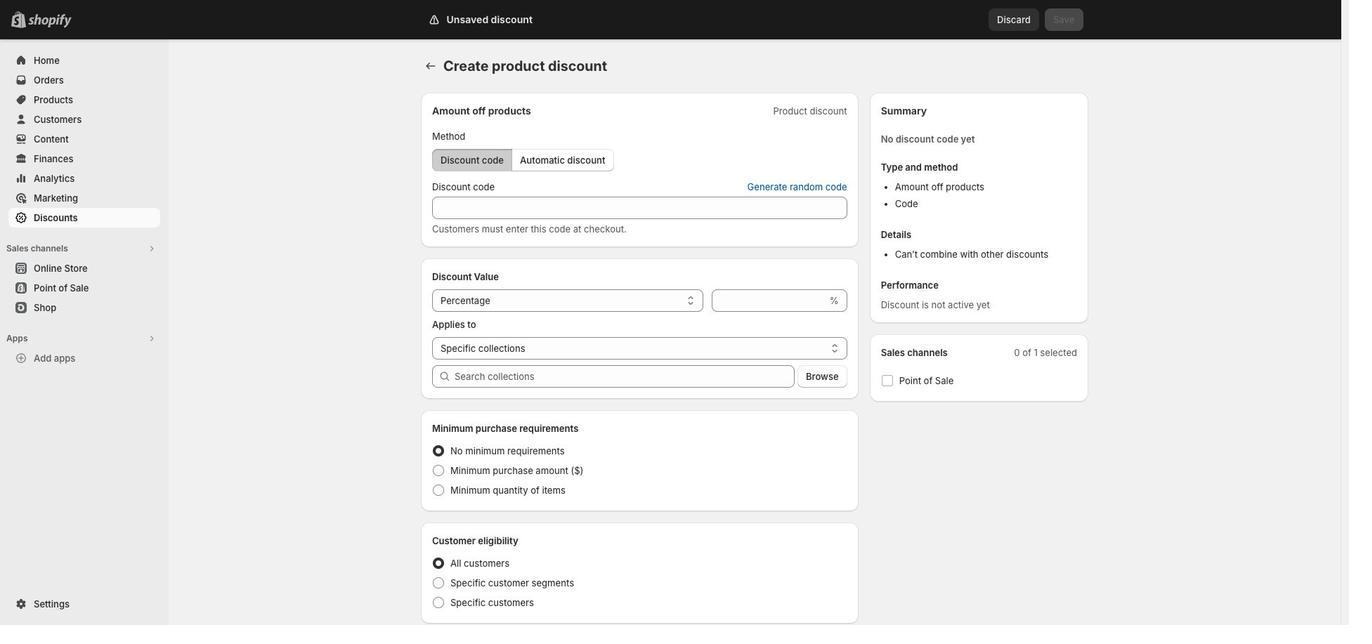 Task type: locate. For each thing, give the bounding box(es) containing it.
Search collections text field
[[455, 366, 795, 388]]

None text field
[[712, 290, 827, 312]]

None text field
[[432, 197, 848, 219]]



Task type: vqa. For each thing, say whether or not it's contained in the screenshot.
"Collections" at the left
no



Task type: describe. For each thing, give the bounding box(es) containing it.
shopify image
[[31, 14, 75, 28]]



